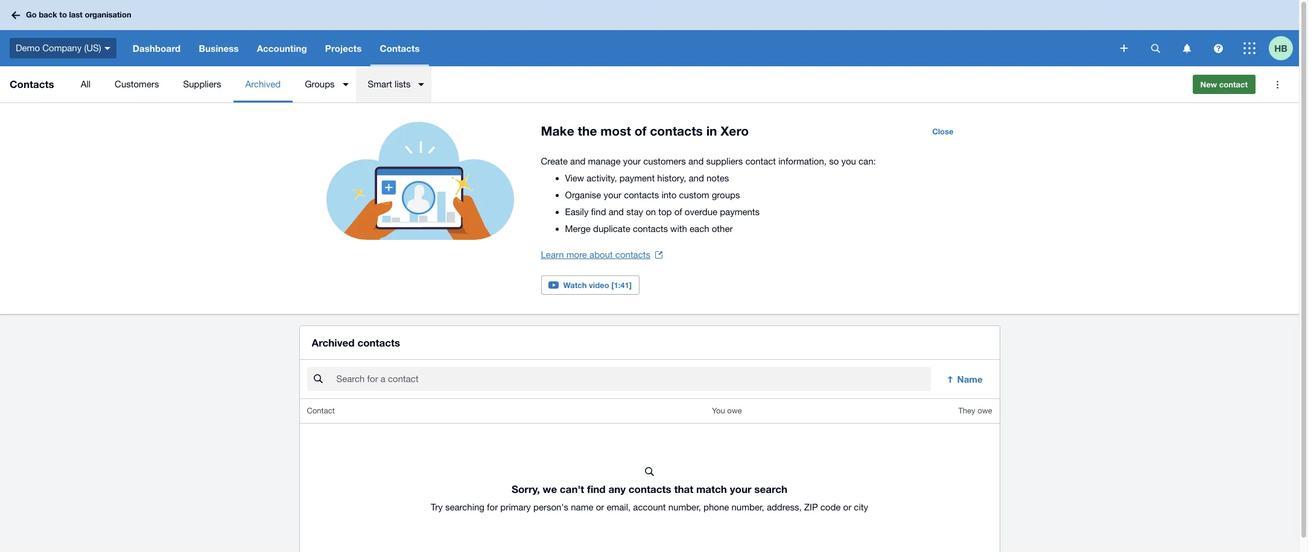 Task type: vqa. For each thing, say whether or not it's contained in the screenshot.
YOUR to the right
yes



Task type: describe. For each thing, give the bounding box(es) containing it.
1 vertical spatial of
[[674, 207, 682, 217]]

1 vertical spatial contacts
[[10, 78, 54, 90]]

learn
[[541, 250, 564, 260]]

payments
[[720, 207, 760, 217]]

try
[[431, 503, 443, 513]]

we
[[543, 483, 557, 496]]

to
[[59, 10, 67, 19]]

history,
[[657, 173, 686, 183]]

organise
[[565, 190, 601, 200]]

go
[[26, 10, 37, 19]]

zip
[[804, 503, 818, 513]]

search
[[754, 483, 787, 496]]

actions menu image
[[1265, 72, 1289, 97]]

and up "duplicate"
[[609, 207, 624, 217]]

all
[[81, 79, 91, 89]]

other
[[712, 224, 733, 234]]

svg image inside go back to last organisation "link"
[[11, 11, 20, 19]]

into
[[661, 190, 677, 200]]

they
[[958, 407, 975, 416]]

most
[[600, 124, 631, 139]]

video
[[589, 281, 609, 290]]

sorry, we can't find any contacts that match your search
[[512, 483, 787, 496]]

owe for you owe
[[727, 407, 742, 416]]

the
[[578, 124, 597, 139]]

make
[[541, 124, 574, 139]]

organise your contacts into custom groups
[[565, 190, 740, 200]]

0 vertical spatial find
[[591, 207, 606, 217]]

you
[[841, 156, 856, 167]]

merge
[[565, 224, 591, 234]]

1 number, from the left
[[668, 503, 701, 513]]

suppliers
[[183, 79, 221, 89]]

and up view
[[570, 156, 585, 167]]

all button
[[69, 66, 103, 103]]

address,
[[767, 503, 802, 513]]

person's
[[533, 503, 568, 513]]

new
[[1200, 80, 1217, 89]]

archived contacts
[[312, 337, 400, 349]]

email,
[[607, 503, 631, 513]]

easily
[[565, 207, 588, 217]]

business
[[199, 43, 239, 54]]

stay
[[626, 207, 643, 217]]

primary
[[500, 503, 531, 513]]

manage
[[588, 156, 621, 167]]

new contact button
[[1192, 75, 1256, 94]]

(us)
[[84, 43, 101, 53]]

2 number, from the left
[[732, 503, 764, 513]]

top
[[658, 207, 672, 217]]

more
[[566, 250, 587, 260]]

owe for they owe
[[978, 407, 992, 416]]

view
[[565, 173, 584, 183]]

custom
[[679, 190, 709, 200]]

searching
[[445, 503, 484, 513]]

about
[[589, 250, 613, 260]]

you
[[712, 407, 725, 416]]

groups button
[[293, 66, 356, 103]]

name
[[571, 503, 593, 513]]

banner containing hb
[[0, 0, 1299, 66]]

archived button
[[233, 66, 293, 103]]

notes
[[706, 173, 729, 183]]

city
[[854, 503, 868, 513]]

phone
[[704, 503, 729, 513]]

dashboard link
[[124, 30, 190, 66]]

archived for archived
[[245, 79, 281, 89]]

demo company (us)
[[16, 43, 101, 53]]

try searching for primary person's name or email, account number, phone number, address, zip code or city
[[431, 503, 868, 513]]

organisation
[[85, 10, 131, 19]]

business button
[[190, 30, 248, 66]]

demo
[[16, 43, 40, 53]]

payment
[[619, 173, 655, 183]]

1 or from the left
[[596, 503, 604, 513]]

and left suppliers
[[688, 156, 704, 167]]

archived for archived contacts
[[312, 337, 355, 349]]

2 or from the left
[[843, 503, 851, 513]]

projects button
[[316, 30, 371, 66]]

1 vertical spatial svg image
[[1243, 42, 1256, 54]]

in
[[706, 124, 717, 139]]

contacts button
[[371, 30, 429, 66]]

easily find and stay on top of overdue payments
[[565, 207, 760, 217]]



Task type: locate. For each thing, give the bounding box(es) containing it.
number, down search
[[732, 503, 764, 513]]

0 horizontal spatial or
[[596, 503, 604, 513]]

duplicate
[[593, 224, 630, 234]]

groups
[[305, 79, 335, 89]]

contact
[[1219, 80, 1248, 89], [745, 156, 776, 167]]

sorry,
[[512, 483, 540, 496]]

1 horizontal spatial contact
[[1219, 80, 1248, 89]]

smart lists button
[[356, 66, 432, 103]]

watch
[[563, 281, 587, 290]]

0 horizontal spatial contact
[[745, 156, 776, 167]]

1 horizontal spatial of
[[674, 207, 682, 217]]

customers
[[643, 156, 686, 167]]

owe right you
[[727, 407, 742, 416]]

watch video [1:41]
[[563, 281, 632, 290]]

suppliers
[[706, 156, 743, 167]]

owe right they
[[978, 407, 992, 416]]

account
[[633, 503, 666, 513]]

1 horizontal spatial number,
[[732, 503, 764, 513]]

contact right suppliers
[[745, 156, 776, 167]]

2 owe from the left
[[978, 407, 992, 416]]

can:
[[859, 156, 876, 167]]

back
[[39, 10, 57, 19]]

number, down that
[[668, 503, 701, 513]]

contacts inside dropdown button
[[380, 43, 420, 54]]

0 horizontal spatial your
[[604, 190, 621, 200]]

find up "duplicate"
[[591, 207, 606, 217]]

create and manage your customers and suppliers contact information, so you can:
[[541, 156, 876, 167]]

code
[[820, 503, 841, 513]]

smart lists menu item
[[356, 66, 432, 103]]

view activity, payment history, and notes
[[565, 173, 729, 183]]

your down activity,
[[604, 190, 621, 200]]

0 horizontal spatial of
[[634, 124, 646, 139]]

and up custom
[[689, 173, 704, 183]]

name button
[[938, 368, 992, 392]]

0 horizontal spatial owe
[[727, 407, 742, 416]]

0 vertical spatial your
[[623, 156, 641, 167]]

svg image left hb on the top right of the page
[[1243, 42, 1256, 54]]

smart lists
[[368, 79, 411, 89]]

or right name on the left of page
[[596, 503, 604, 513]]

or left city
[[843, 503, 851, 513]]

hb button
[[1269, 30, 1299, 66]]

overdue
[[685, 207, 717, 217]]

watch video [1:41] button
[[541, 276, 640, 295]]

or
[[596, 503, 604, 513], [843, 503, 851, 513]]

find inside 'contact list table' element
[[587, 483, 606, 496]]

archived
[[245, 79, 281, 89], [312, 337, 355, 349]]

your inside 'contact list table' element
[[730, 483, 751, 496]]

of
[[634, 124, 646, 139], [674, 207, 682, 217]]

hb
[[1274, 43, 1287, 53]]

1 horizontal spatial contacts
[[380, 43, 420, 54]]

menu containing all
[[69, 66, 1183, 103]]

xero
[[721, 124, 749, 139]]

they owe
[[958, 407, 992, 416]]

menu
[[69, 66, 1183, 103]]

projects
[[325, 43, 362, 54]]

svg image left go
[[11, 11, 20, 19]]

1 horizontal spatial your
[[623, 156, 641, 167]]

and
[[570, 156, 585, 167], [688, 156, 704, 167], [689, 173, 704, 183], [609, 207, 624, 217]]

your right match
[[730, 483, 751, 496]]

of right top
[[674, 207, 682, 217]]

0 horizontal spatial contacts
[[10, 78, 54, 90]]

contact inside button
[[1219, 80, 1248, 89]]

0 vertical spatial svg image
[[11, 11, 20, 19]]

match
[[696, 483, 727, 496]]

contact
[[307, 407, 335, 416]]

1 vertical spatial contact
[[745, 156, 776, 167]]

1 horizontal spatial or
[[843, 503, 851, 513]]

2 horizontal spatial your
[[730, 483, 751, 496]]

company
[[42, 43, 82, 53]]

go back to last organisation link
[[7, 4, 139, 26]]

your
[[623, 156, 641, 167], [604, 190, 621, 200], [730, 483, 751, 496]]

name
[[957, 374, 983, 385]]

customers button
[[103, 66, 171, 103]]

1 owe from the left
[[727, 407, 742, 416]]

so
[[829, 156, 839, 167]]

0 horizontal spatial svg image
[[11, 11, 20, 19]]

information,
[[778, 156, 827, 167]]

customers
[[115, 79, 159, 89]]

1 horizontal spatial owe
[[978, 407, 992, 416]]

make the most of contacts in xero
[[541, 124, 749, 139]]

last
[[69, 10, 83, 19]]

0 vertical spatial of
[[634, 124, 646, 139]]

that
[[674, 483, 693, 496]]

1 vertical spatial find
[[587, 483, 606, 496]]

contact list table element
[[300, 400, 999, 553]]

archived inside button
[[245, 79, 281, 89]]

0 horizontal spatial archived
[[245, 79, 281, 89]]

contacts up the "lists"
[[380, 43, 420, 54]]

navigation inside banner
[[124, 30, 1112, 66]]

lists
[[395, 79, 411, 89]]

contacts inside 'contact list table' element
[[629, 483, 671, 496]]

owe
[[727, 407, 742, 416], [978, 407, 992, 416]]

banner
[[0, 0, 1299, 66]]

0 vertical spatial contacts
[[380, 43, 420, 54]]

svg image
[[1151, 44, 1160, 53], [1183, 44, 1191, 53], [1214, 44, 1223, 53], [1120, 45, 1128, 52], [104, 47, 110, 50]]

your up payment
[[623, 156, 641, 167]]

dashboard
[[133, 43, 181, 54]]

any
[[608, 483, 626, 496]]

1 vertical spatial your
[[604, 190, 621, 200]]

new contact
[[1200, 80, 1248, 89]]

Search for a contact field
[[335, 368, 931, 391]]

activity,
[[587, 173, 617, 183]]

demo company (us) button
[[0, 30, 124, 66]]

accounting
[[257, 43, 307, 54]]

you owe
[[712, 407, 742, 416]]

with
[[670, 224, 687, 234]]

find
[[591, 207, 606, 217], [587, 483, 606, 496]]

create
[[541, 156, 568, 167]]

svg image
[[11, 11, 20, 19], [1243, 42, 1256, 54]]

contacts down the demo
[[10, 78, 54, 90]]

find left 'any'
[[587, 483, 606, 496]]

close button
[[925, 122, 961, 141]]

0 horizontal spatial number,
[[668, 503, 701, 513]]

learn more about contacts
[[541, 250, 650, 260]]

1 vertical spatial archived
[[312, 337, 355, 349]]

on
[[646, 207, 656, 217]]

navigation
[[124, 30, 1112, 66]]

of right most
[[634, 124, 646, 139]]

[1:41]
[[611, 281, 632, 290]]

contact right new
[[1219, 80, 1248, 89]]

close
[[932, 127, 954, 136]]

smart
[[368, 79, 392, 89]]

1 horizontal spatial svg image
[[1243, 42, 1256, 54]]

each
[[690, 224, 709, 234]]

learn more about contacts link
[[541, 247, 662, 264]]

1 horizontal spatial archived
[[312, 337, 355, 349]]

svg image inside demo company (us) popup button
[[104, 47, 110, 50]]

suppliers button
[[171, 66, 233, 103]]

navigation containing dashboard
[[124, 30, 1112, 66]]

for
[[487, 503, 498, 513]]

2 vertical spatial your
[[730, 483, 751, 496]]

0 vertical spatial archived
[[245, 79, 281, 89]]

accounting button
[[248, 30, 316, 66]]

0 vertical spatial contact
[[1219, 80, 1248, 89]]



